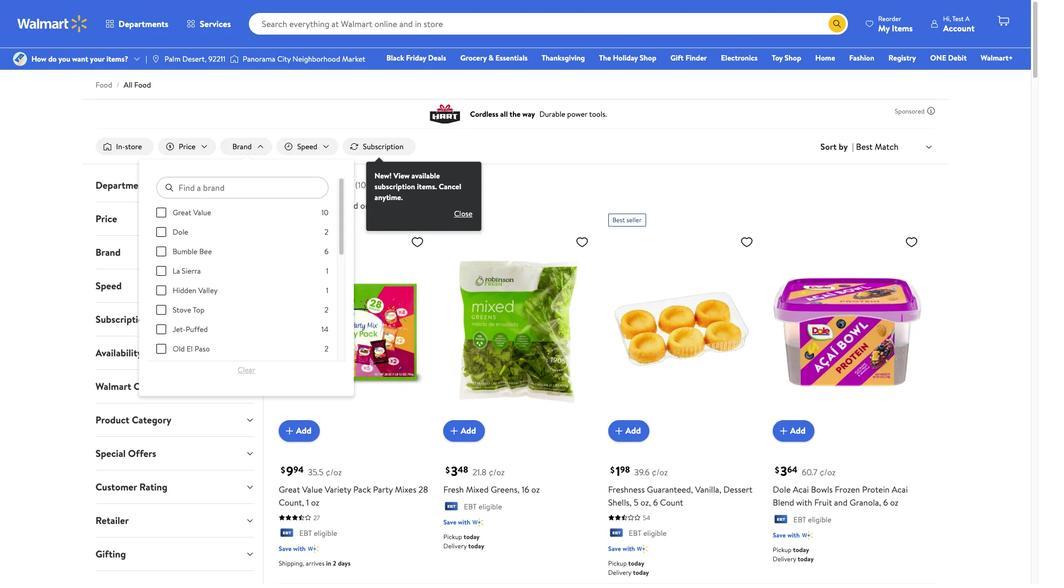Task type: locate. For each thing, give the bounding box(es) containing it.
shop right toy at the top of the page
[[785, 53, 802, 63]]

1 horizontal spatial |
[[853, 141, 855, 153]]

$ left 9
[[281, 465, 285, 477]]

in for food
[[318, 177, 327, 192]]

0 vertical spatial walmart plus image
[[473, 518, 484, 529]]

2 seller from the left
[[627, 216, 642, 225]]

ebt image for 9
[[279, 529, 295, 540]]

0 horizontal spatial acai
[[793, 484, 810, 496]]

1 vertical spatial delivery
[[774, 555, 797, 564]]

1 horizontal spatial 6
[[654, 497, 658, 509]]

0 vertical spatial ebt image
[[444, 503, 460, 513]]

add button for 1
[[609, 421, 650, 442]]

| inside "sort and filter section" element
[[853, 141, 855, 153]]

None checkbox
[[156, 208, 166, 218], [156, 228, 166, 237], [156, 247, 166, 257], [156, 267, 166, 276], [156, 325, 166, 335], [156, 208, 166, 218], [156, 228, 166, 237], [156, 247, 166, 257], [156, 267, 166, 276], [156, 325, 166, 335]]

¢/oz for $ 9 94 35.5 ¢/oz great value variety pack party mixes 28 count, 1 oz
[[326, 467, 342, 479]]

delivery for $ 3 64 60.7 ¢/oz dole acai bowls frozen protein acai blend with fruit and granola, 6 oz
[[774, 555, 797, 564]]

1 horizontal spatial dole
[[774, 484, 791, 496]]

walmart plus image down bowls
[[803, 531, 814, 542]]

add to cart image
[[283, 425, 296, 438]]

add up 48
[[461, 425, 477, 437]]

6 right "oz,"
[[654, 497, 658, 509]]

when
[[298, 200, 318, 212]]

customer
[[96, 481, 137, 495]]

1 horizontal spatial value
[[302, 484, 323, 496]]

1 horizontal spatial ebt image
[[774, 516, 790, 526]]

6 inside $ 1 98 39.6 ¢/oz freshness guaranteed, vanilla, dessert shells, 5 oz, 6 count
[[654, 497, 658, 509]]

1 inside $ 1 98 39.6 ¢/oz freshness guaranteed, vanilla, dessert shells, 5 oz, 6 count
[[616, 462, 621, 481]]

ebt eligible down mixed
[[464, 502, 502, 513]]

¢/oz right 21.8
[[489, 467, 505, 479]]

2 horizontal spatial 6
[[884, 497, 889, 509]]

1 vertical spatial dole
[[774, 484, 791, 496]]

0 horizontal spatial best seller
[[448, 216, 477, 225]]

cart contains 0 items total amount $0.00 image
[[998, 15, 1011, 28]]

39.6
[[635, 467, 650, 479]]

availability
[[96, 347, 142, 360]]

$ left 48
[[446, 465, 450, 477]]

1 vertical spatial in
[[326, 560, 332, 569]]

54
[[643, 514, 651, 523]]

2 horizontal spatial pickup today delivery today
[[774, 546, 815, 564]]

4 $ from the left
[[776, 465, 780, 477]]

offers right special
[[128, 447, 156, 461]]

electronics link
[[717, 52, 763, 64]]

60.7
[[802, 467, 818, 479]]

price
[[179, 141, 196, 152], [277, 200, 296, 212], [96, 212, 117, 226]]

walmart plus image
[[473, 518, 484, 529], [803, 531, 814, 542]]

1 vertical spatial departments
[[96, 179, 152, 192]]

3 ¢/oz from the left
[[652, 467, 668, 479]]

offers inside dropdown button
[[128, 447, 156, 461]]

2 for stove top
[[325, 305, 329, 316]]

1 vertical spatial value
[[302, 484, 323, 496]]

with up shipping,
[[293, 545, 306, 554]]

acai right protein
[[893, 484, 909, 496]]

2 horizontal spatial best
[[857, 141, 874, 153]]

/
[[117, 80, 119, 90]]

0 vertical spatial departments
[[119, 18, 169, 30]]

walmart plus image
[[308, 544, 319, 555], [638, 544, 649, 555]]

hi,
[[944, 14, 952, 23]]

walmart+ link
[[977, 52, 1019, 64]]

$ left '64'
[[776, 465, 780, 477]]

new! view available subscription items. cancel anytime. close
[[375, 171, 473, 219]]

oz right "16"
[[532, 484, 540, 496]]

shop inside the holiday shop link
[[640, 53, 657, 63]]

gift
[[671, 53, 684, 63]]

save down the blend
[[774, 531, 787, 541]]

departments up items?
[[119, 18, 169, 30]]

1 3 from the left
[[451, 462, 458, 481]]

with left fruit
[[797, 497, 813, 509]]

ebt down the blend
[[794, 515, 807, 526]]

2 ebt image from the left
[[609, 529, 625, 540]]

1 horizontal spatial walmart plus image
[[803, 531, 814, 542]]

Walmart Site-Wide search field
[[249, 13, 849, 35]]

0 vertical spatial subscription
[[363, 141, 404, 152]]

0 horizontal spatial 3
[[451, 462, 458, 481]]

eligible down the 54
[[644, 528, 667, 539]]

add for 9
[[296, 425, 312, 437]]

save with for $ 3 64 60.7 ¢/oz dole acai bowls frozen protein acai blend with fruit and granola, 6 oz's walmart plus image
[[774, 531, 801, 541]]

0 horizontal spatial add to cart image
[[448, 425, 461, 438]]

1 vertical spatial speed
[[96, 280, 122, 293]]

2 horizontal spatial pickup
[[774, 546, 792, 555]]

1 vertical spatial walmart plus image
[[803, 531, 814, 542]]

grocery & essentials
[[461, 53, 528, 63]]

pickup today delivery today down fresh
[[444, 533, 485, 551]]

| right by
[[853, 141, 855, 153]]

1 horizontal spatial speed
[[297, 141, 318, 152]]

product category button
[[87, 404, 263, 437]]

fashion
[[850, 53, 875, 63]]

departments inside departments popup button
[[119, 18, 169, 30]]

2 vertical spatial pickup
[[609, 560, 627, 569]]

1 vertical spatial brand
[[96, 246, 121, 260]]

great inside "group"
[[173, 208, 191, 218]]

ebt eligible down 27
[[299, 528, 338, 539]]

add to cart image
[[448, 425, 461, 438], [613, 425, 626, 438], [778, 425, 791, 438]]

1 seller from the left
[[462, 216, 477, 225]]

0 horizontal spatial ebt image
[[279, 529, 295, 540]]

ebt for $ 3 48 21.8 ¢/oz fresh mixed greens, 16 oz's ebt image
[[464, 502, 477, 513]]

how
[[31, 54, 46, 64]]

acai down '60.7'
[[793, 484, 810, 496]]

0 horizontal spatial speed
[[96, 280, 122, 293]]

shipping,
[[279, 560, 305, 569]]

1 horizontal spatial great
[[279, 484, 300, 496]]

shipping, arrives in 2 days
[[279, 560, 351, 569]]

in-store
[[116, 141, 142, 152]]

1 horizontal spatial ebt image
[[609, 529, 625, 540]]

1 add from the left
[[296, 425, 312, 437]]

save with down shells,
[[609, 545, 636, 554]]

save with for walmart plus icon associated with 1
[[609, 545, 636, 554]]

add to cart image up 98
[[613, 425, 626, 438]]

brand
[[233, 141, 252, 152], [96, 246, 121, 260]]

bee
[[199, 247, 212, 257]]

$ for $ 3 64 60.7 ¢/oz dole acai bowls frozen protein acai blend with fruit and granola, 6 oz
[[776, 465, 780, 477]]

1
[[326, 266, 329, 277], [326, 286, 329, 296], [616, 462, 621, 481], [306, 497, 309, 509]]

ebt for ebt icon for 9
[[299, 528, 312, 539]]

1 horizontal spatial 3
[[781, 462, 788, 481]]

with inside $ 3 64 60.7 ¢/oz dole acai bowls frozen protein acai blend with fruit and granola, 6 oz
[[797, 497, 813, 509]]

best
[[857, 141, 874, 153], [448, 216, 461, 225], [613, 216, 626, 225]]

group
[[156, 208, 329, 585]]

brand inside "sort and filter section" element
[[233, 141, 252, 152]]

add button up 48
[[444, 421, 485, 442]]

add to cart image up '64'
[[778, 425, 791, 438]]

0 horizontal spatial pickup
[[444, 533, 462, 542]]

speed tab
[[87, 270, 263, 303]]

0 horizontal spatial value
[[193, 208, 211, 218]]

0 vertical spatial brand button
[[221, 138, 273, 156]]

1 horizontal spatial  image
[[152, 55, 160, 63]]

1 ebt image from the left
[[279, 529, 295, 540]]

1 shop from the left
[[640, 53, 657, 63]]

1 ¢/oz from the left
[[326, 467, 342, 479]]

pickup today delivery today down the blend
[[774, 546, 815, 564]]

best match
[[857, 141, 899, 153]]

price inside "sort and filter section" element
[[179, 141, 196, 152]]

2
[[325, 227, 329, 238], [325, 305, 329, 316], [325, 344, 329, 355], [333, 560, 337, 569]]

Find a brand search field
[[156, 177, 329, 199]]

eligible for $ 3 48 21.8 ¢/oz fresh mixed greens, 16 oz's ebt image
[[479, 502, 502, 513]]

blend
[[774, 497, 795, 509]]

ebt eligible for ebt icon for 9
[[299, 528, 338, 539]]

ebt for ebt image for $ 3 64 60.7 ¢/oz dole acai bowls frozen protein acai blend with fruit and granola, 6 oz
[[794, 515, 807, 526]]

value down 35.5
[[302, 484, 323, 496]]

subscription
[[375, 182, 416, 192]]

0 horizontal spatial oz
[[311, 497, 320, 509]]

0 vertical spatial offers
[[157, 380, 185, 394]]

walmart plus image down the 54
[[638, 544, 649, 555]]

test
[[953, 14, 965, 23]]

legal information image
[[388, 202, 396, 210]]

3 left '60.7'
[[781, 462, 788, 481]]

1 horizontal spatial seller
[[627, 216, 642, 225]]

0 horizontal spatial subscription
[[96, 313, 149, 327]]

all right /
[[124, 80, 133, 90]]

ebt image down the blend
[[774, 516, 790, 526]]

subscription up new!
[[363, 141, 404, 152]]

0 horizontal spatial |
[[146, 54, 147, 64]]

bowls
[[812, 484, 833, 496]]

1 add button from the left
[[279, 421, 320, 442]]

2 for dole
[[325, 227, 329, 238]]

0 horizontal spatial 6
[[324, 247, 329, 257]]

0 vertical spatial dole
[[173, 227, 188, 238]]

$ left 98
[[611, 465, 615, 477]]

walmart plus image down mixed
[[473, 518, 484, 529]]

2 vertical spatial price
[[96, 212, 117, 226]]

dole up the blend
[[774, 484, 791, 496]]

4 add button from the left
[[774, 421, 815, 442]]

1 horizontal spatial all
[[277, 177, 289, 192]]

6 down protein
[[884, 497, 889, 509]]

save with up shipping,
[[279, 545, 306, 554]]

2 3 from the left
[[781, 462, 788, 481]]

1 walmart plus image from the left
[[308, 544, 319, 555]]

 image
[[230, 54, 239, 64]]

0 horizontal spatial shop
[[640, 53, 657, 63]]

0 horizontal spatial brand
[[96, 246, 121, 260]]

2 walmart plus image from the left
[[638, 544, 649, 555]]

¢/oz inside $ 1 98 39.6 ¢/oz freshness guaranteed, vanilla, dessert shells, 5 oz, 6 count
[[652, 467, 668, 479]]

¢/oz inside $ 3 48 21.8 ¢/oz fresh mixed greens, 16 oz
[[489, 467, 505, 479]]

¢/oz right '60.7'
[[820, 467, 836, 479]]

2 shop from the left
[[785, 53, 802, 63]]

0 horizontal spatial price
[[96, 212, 117, 226]]

close
[[454, 209, 473, 219]]

value down departments dropdown button
[[193, 208, 211, 218]]

1 vertical spatial |
[[853, 141, 855, 153]]

food up purchased
[[330, 177, 353, 192]]

3 inside $ 3 48 21.8 ¢/oz fresh mixed greens, 16 oz
[[451, 462, 458, 481]]

add up 94
[[296, 425, 312, 437]]

3 add button from the left
[[609, 421, 650, 442]]

0 vertical spatial great
[[173, 208, 191, 218]]

mixed
[[466, 484, 489, 496]]

¢/oz for $ 1 98 39.6 ¢/oz freshness guaranteed, vanilla, dessert shells, 5 oz, 6 count
[[652, 467, 668, 479]]

offers right cash
[[157, 380, 185, 394]]

all up price when purchased online
[[277, 177, 289, 192]]

add up 98
[[626, 425, 641, 437]]

services
[[200, 18, 231, 30]]

pickup today delivery today
[[444, 533, 485, 551], [774, 546, 815, 564], [609, 560, 650, 578]]

1 vertical spatial pickup
[[774, 546, 792, 555]]

0 horizontal spatial offers
[[128, 447, 156, 461]]

subscription tab
[[87, 303, 263, 336]]

dole
[[173, 227, 188, 238], [774, 484, 791, 496]]

add for 1
[[626, 425, 641, 437]]

ebt eligible down fruit
[[794, 515, 832, 526]]

2 add from the left
[[461, 425, 477, 437]]

2 $ from the left
[[446, 465, 450, 477]]

add button for 9
[[279, 421, 320, 442]]

ebt image
[[279, 529, 295, 540], [609, 529, 625, 540]]

shop
[[640, 53, 657, 63], [785, 53, 802, 63]]

oz,
[[641, 497, 652, 509]]

2 down 10 at the left
[[325, 227, 329, 238]]

dessert
[[724, 484, 753, 496]]

0 horizontal spatial walmart plus image
[[473, 518, 484, 529]]

0 vertical spatial delivery
[[444, 542, 467, 551]]

eligible down mixed
[[479, 502, 502, 513]]

add up '64'
[[791, 425, 806, 437]]

sponsored
[[896, 106, 925, 116]]

old el paso
[[173, 344, 210, 355]]

1 inside $ 9 94 35.5 ¢/oz great value variety pack party mixes 28 count, 1 oz
[[306, 497, 309, 509]]

0 vertical spatial pickup
[[444, 533, 462, 542]]

black
[[387, 53, 405, 63]]

pickup
[[444, 533, 462, 542], [774, 546, 792, 555], [609, 560, 627, 569]]

4 ¢/oz from the left
[[820, 467, 836, 479]]

ebt eligible for ebt image for $ 3 64 60.7 ¢/oz dole acai bowls frozen protein acai blend with fruit and granola, 6 oz
[[794, 515, 832, 526]]

10
[[322, 208, 329, 218]]

save with down fresh
[[444, 518, 471, 528]]

add to cart image up 48
[[448, 425, 461, 438]]

2 add button from the left
[[444, 421, 485, 442]]

1 horizontal spatial brand
[[233, 141, 252, 152]]

2 best seller from the left
[[613, 216, 642, 225]]

0 vertical spatial price
[[179, 141, 196, 152]]

1 vertical spatial ebt image
[[774, 516, 790, 526]]

cancel
[[439, 182, 462, 192]]

category
[[132, 414, 171, 427]]

¢/oz right 39.6
[[652, 467, 668, 479]]

$ inside $ 9 94 35.5 ¢/oz great value variety pack party mixes 28 count, 1 oz
[[281, 465, 285, 477]]

walmart plus image for $ 3 64 60.7 ¢/oz dole acai bowls frozen protein acai blend with fruit and granola, 6 oz
[[803, 531, 814, 542]]

 image
[[13, 52, 27, 66], [152, 55, 160, 63]]

subscription up availability
[[96, 313, 149, 327]]

add button up '64'
[[774, 421, 815, 442]]

black friday deals
[[387, 53, 447, 63]]

1 best seller from the left
[[448, 216, 477, 225]]

3 add from the left
[[626, 425, 641, 437]]

shop inside toy shop link
[[785, 53, 802, 63]]

None checkbox
[[156, 286, 166, 296], [156, 306, 166, 315], [156, 345, 166, 354], [156, 286, 166, 296], [156, 306, 166, 315], [156, 345, 166, 354]]

$ inside $ 3 48 21.8 ¢/oz fresh mixed greens, 16 oz
[[446, 465, 450, 477]]

gift finder
[[671, 53, 708, 63]]

reorder
[[879, 14, 902, 23]]

ebt down 5
[[629, 528, 642, 539]]

dole up "bumble"
[[173, 227, 188, 238]]

oz up 27
[[311, 497, 320, 509]]

0 vertical spatial speed button
[[277, 138, 338, 156]]

1 vertical spatial speed button
[[87, 270, 263, 303]]

save with down the blend
[[774, 531, 801, 541]]

close button
[[446, 205, 482, 223]]

food left /
[[96, 80, 112, 90]]

old
[[173, 344, 185, 355]]

0 horizontal spatial best
[[448, 216, 461, 225]]

pickup today delivery today for $ 3 64 60.7 ¢/oz dole acai bowls frozen protein acai blend with fruit and granola, 6 oz
[[774, 546, 815, 564]]

seller
[[462, 216, 477, 225], [627, 216, 642, 225]]

ebt eligible down the 54
[[629, 528, 667, 539]]

0 horizontal spatial speed button
[[87, 270, 263, 303]]

0 horizontal spatial great
[[173, 208, 191, 218]]

| left palm
[[146, 54, 147, 64]]

search icon image
[[834, 19, 842, 28]]

customer rating
[[96, 481, 168, 495]]

 image left how
[[13, 52, 27, 66]]

add to favorites list, dole acai bowls frozen protein acai blend with fruit and granola, 6 oz image
[[906, 236, 919, 249]]

2 vertical spatial delivery
[[609, 569, 632, 578]]

hidden valley
[[173, 286, 218, 296]]

1 acai from the left
[[793, 484, 810, 496]]

delivery for $ 3 48 21.8 ¢/oz fresh mixed greens, 16 oz
[[444, 542, 467, 551]]

0 vertical spatial brand
[[233, 141, 252, 152]]

¢/oz for $ 3 64 60.7 ¢/oz dole acai bowls frozen protein acai blend with fruit and granola, 6 oz
[[820, 467, 836, 479]]

gifting
[[96, 548, 126, 562]]

eligible down 27
[[314, 528, 338, 539]]

best seller
[[448, 216, 477, 225], [613, 216, 642, 225]]

0 vertical spatial speed
[[297, 141, 318, 152]]

food right /
[[134, 80, 151, 90]]

price button up brand tab
[[87, 203, 263, 236]]

1 add to cart image from the left
[[448, 425, 461, 438]]

¢/oz up variety
[[326, 467, 342, 479]]

21.8
[[473, 467, 487, 479]]

save with for $ 3 48 21.8 ¢/oz fresh mixed greens, 16 oz walmart plus image
[[444, 518, 471, 528]]

offers
[[157, 380, 185, 394], [128, 447, 156, 461]]

in right arrives
[[326, 560, 332, 569]]

ebt image
[[444, 503, 460, 513], [774, 516, 790, 526]]

eligible down fruit
[[809, 515, 832, 526]]

special offers button
[[87, 438, 263, 471]]

3 up fresh
[[451, 462, 458, 481]]

dole acai bowls frozen protein acai blend with fruit and granola, 6 oz image
[[774, 231, 923, 434]]

add button up 94
[[279, 421, 320, 442]]

1 vertical spatial offers
[[128, 447, 156, 461]]

0 horizontal spatial walmart plus image
[[308, 544, 319, 555]]

 image for palm
[[152, 55, 160, 63]]

0 horizontal spatial dole
[[173, 227, 188, 238]]

with down 5
[[623, 545, 636, 554]]

ebt up shipping, arrives in 2 days
[[299, 528, 312, 539]]

¢/oz inside $ 3 64 60.7 ¢/oz dole acai bowls frozen protein acai blend with fruit and granola, 6 oz
[[820, 467, 836, 479]]

ebt image for $ 3 48 21.8 ¢/oz fresh mixed greens, 16 oz
[[444, 503, 460, 513]]

fresh
[[444, 484, 464, 496]]

great inside $ 9 94 35.5 ¢/oz great value variety pack party mixes 28 count, 1 oz
[[279, 484, 300, 496]]

2 ¢/oz from the left
[[489, 467, 505, 479]]

1 vertical spatial great
[[279, 484, 300, 496]]

1 horizontal spatial pickup
[[609, 560, 627, 569]]

all
[[124, 80, 133, 90], [277, 177, 289, 192]]

seller for 1
[[627, 216, 642, 225]]

1 $ from the left
[[281, 465, 285, 477]]

great up 'count,'
[[279, 484, 300, 496]]

ebt down mixed
[[464, 502, 477, 513]]

 image for how
[[13, 52, 27, 66]]

great down departments dropdown button
[[173, 208, 191, 218]]

2 add to cart image from the left
[[613, 425, 626, 438]]

0 vertical spatial price button
[[158, 138, 216, 156]]

walmart plus image for 9
[[308, 544, 319, 555]]

2 for old el paso
[[325, 344, 329, 355]]

1 horizontal spatial price
[[179, 141, 196, 152]]

oz inside $ 3 64 60.7 ¢/oz dole acai bowls frozen protein acai blend with fruit and granola, 6 oz
[[891, 497, 899, 509]]

gifting button
[[87, 538, 263, 572]]

2 down 14
[[325, 344, 329, 355]]

¢/oz
[[326, 467, 342, 479], [489, 467, 505, 479], [652, 467, 668, 479], [820, 467, 836, 479]]

1 horizontal spatial delivery
[[609, 569, 632, 578]]

seller for 3
[[462, 216, 477, 225]]

64
[[788, 464, 798, 476]]

add button up 98
[[609, 421, 650, 442]]

1 horizontal spatial oz
[[532, 484, 540, 496]]

ebt image up shipping,
[[279, 529, 295, 540]]

0 vertical spatial in
[[318, 177, 327, 192]]

3 $ from the left
[[611, 465, 615, 477]]

0 horizontal spatial ebt image
[[444, 503, 460, 513]]

in up price when purchased online
[[318, 177, 327, 192]]

6 down 10 at the left
[[324, 247, 329, 257]]

all food in food (1000+)
[[277, 177, 385, 192]]

and
[[835, 497, 848, 509]]

greens,
[[491, 484, 520, 496]]

1 horizontal spatial best
[[613, 216, 626, 225]]

registry link
[[884, 52, 922, 64]]

brand for brand dropdown button to the bottom
[[96, 246, 121, 260]]

departments inside departments dropdown button
[[96, 179, 152, 192]]

price button up departments dropdown button
[[158, 138, 216, 156]]

shop right holiday
[[640, 53, 657, 63]]

3 for $ 3 48 21.8 ¢/oz fresh mixed greens, 16 oz
[[451, 462, 458, 481]]

1 vertical spatial price
[[277, 200, 296, 212]]

0 horizontal spatial all
[[124, 80, 133, 90]]

brand inside tab
[[96, 246, 121, 260]]

ebt image down fresh
[[444, 503, 460, 513]]

bumble
[[173, 247, 198, 257]]

¢/oz for $ 3 48 21.8 ¢/oz fresh mixed greens, 16 oz
[[489, 467, 505, 479]]

count,
[[279, 497, 304, 509]]

want
[[72, 54, 88, 64]]

1 vertical spatial all
[[277, 177, 289, 192]]

food up when
[[292, 177, 316, 192]]

2 up 14
[[325, 305, 329, 316]]

walmart plus image up shipping, arrives in 2 days
[[308, 544, 319, 555]]

party
[[373, 484, 393, 496]]

2 horizontal spatial oz
[[891, 497, 899, 509]]

3 inside $ 3 64 60.7 ¢/oz dole acai bowls frozen protein acai blend with fruit and granola, 6 oz
[[781, 462, 788, 481]]

product
[[96, 414, 130, 427]]

city
[[277, 54, 291, 64]]

1 vertical spatial price button
[[87, 203, 263, 236]]

1 vertical spatial subscription
[[96, 313, 149, 327]]

$ inside $ 1 98 39.6 ¢/oz freshness guaranteed, vanilla, dessert shells, 5 oz, 6 count
[[611, 465, 615, 477]]

0 horizontal spatial pickup today delivery today
[[444, 533, 485, 551]]

walmart
[[96, 380, 131, 394]]

freshness guaranteed, vanilla, dessert shells, 5 oz, 6 count image
[[609, 231, 758, 434]]

1 horizontal spatial acai
[[893, 484, 909, 496]]

ebt image down shells,
[[609, 529, 625, 540]]

price tab
[[87, 203, 263, 236]]

 image left palm
[[152, 55, 160, 63]]

0 horizontal spatial  image
[[13, 52, 27, 66]]

¢/oz inside $ 9 94 35.5 ¢/oz great value variety pack party mixes 28 count, 1 oz
[[326, 467, 342, 479]]

2 acai from the left
[[893, 484, 909, 496]]

1 horizontal spatial offers
[[157, 380, 185, 394]]

3 add to cart image from the left
[[778, 425, 791, 438]]

pickup today delivery today down the 54
[[609, 560, 650, 578]]

add to favorites list, great value variety pack party mixes 28 count, 1 oz image
[[411, 236, 424, 249]]

today
[[464, 533, 480, 542], [469, 542, 485, 551], [794, 546, 810, 555], [798, 555, 815, 564], [629, 560, 645, 569], [634, 569, 650, 578]]

price inside tab
[[96, 212, 117, 226]]

$ inside $ 3 64 60.7 ¢/oz dole acai bowls frozen protein acai blend with fruit and granola, 6 oz
[[776, 465, 780, 477]]

desert,
[[182, 54, 207, 64]]

1 horizontal spatial add to cart image
[[613, 425, 626, 438]]

oz right granola,
[[891, 497, 899, 509]]

retailer button
[[87, 505, 263, 538]]

1 horizontal spatial shop
[[785, 53, 802, 63]]

great value variety pack party mixes 28 count, 1 oz image
[[279, 231, 429, 434]]

1 horizontal spatial best seller
[[613, 216, 642, 225]]

departments down in-store button
[[96, 179, 152, 192]]

fresh mixed greens, 16 oz image
[[444, 231, 593, 434]]

save down fresh
[[444, 518, 457, 528]]

2 horizontal spatial add to cart image
[[778, 425, 791, 438]]

0 vertical spatial value
[[193, 208, 211, 218]]



Task type: describe. For each thing, give the bounding box(es) containing it.
home
[[816, 53, 836, 63]]

one
[[931, 53, 947, 63]]

add to cart image for 1
[[613, 425, 626, 438]]

2 horizontal spatial price
[[277, 200, 296, 212]]

puffed
[[186, 325, 208, 335]]

special offers tab
[[87, 438, 263, 471]]

jet-puffed
[[173, 325, 208, 335]]

retailer tab
[[87, 505, 263, 538]]

availability button
[[87, 337, 263, 370]]

1 vertical spatial brand button
[[87, 236, 263, 269]]

stove top
[[173, 305, 205, 316]]

vanilla,
[[696, 484, 722, 496]]

great value
[[173, 208, 211, 218]]

subscription inside dropdown button
[[96, 313, 149, 327]]

available
[[412, 171, 440, 182]]

departments tab
[[87, 169, 263, 202]]

debit
[[949, 53, 968, 63]]

market
[[342, 54, 366, 64]]

home link
[[811, 52, 841, 64]]

eligible for ebt image for $ 3 64 60.7 ¢/oz dole acai bowls frozen protein acai blend with fruit and granola, 6 oz
[[809, 515, 832, 526]]

walmart cash offers tab
[[87, 371, 263, 404]]

save down shells,
[[609, 545, 622, 554]]

add button for 3
[[444, 421, 485, 442]]

food link
[[96, 80, 112, 90]]

best seller for 3
[[448, 216, 477, 225]]

speed inside "sort and filter section" element
[[297, 141, 318, 152]]

rating
[[139, 481, 168, 495]]

hidden
[[173, 286, 196, 296]]

walmart+
[[982, 53, 1014, 63]]

save with for walmart plus icon related to 9
[[279, 545, 306, 554]]

departments button
[[87, 169, 263, 202]]

walmart cash offers
[[96, 380, 185, 394]]

oz inside $ 3 48 21.8 ¢/oz fresh mixed greens, 16 oz
[[532, 484, 540, 496]]

clear search field text image
[[816, 19, 825, 28]]

thanksgiving link
[[537, 52, 590, 64]]

la sierra
[[173, 266, 201, 277]]

1 horizontal spatial speed button
[[277, 138, 338, 156]]

shells,
[[609, 497, 632, 509]]

valley
[[198, 286, 218, 296]]

walmart plus image for 1
[[638, 544, 649, 555]]

brand tab
[[87, 236, 263, 269]]

eligible for ebt icon for 9
[[314, 528, 338, 539]]

dole inside $ 3 64 60.7 ¢/oz dole acai bowls frozen protein acai blend with fruit and granola, 6 oz
[[774, 484, 791, 496]]

6 inside $ 3 64 60.7 ¢/oz dole acai bowls frozen protein acai blend with fruit and granola, 6 oz
[[884, 497, 889, 509]]

your
[[90, 54, 105, 64]]

toy shop
[[772, 53, 802, 63]]

clear
[[238, 365, 255, 376]]

price button inside "sort and filter section" element
[[158, 138, 216, 156]]

speed inside tab
[[96, 280, 122, 293]]

28
[[419, 484, 428, 496]]

thanksgiving
[[542, 53, 586, 63]]

Search search field
[[249, 13, 849, 35]]

best for 3
[[448, 216, 461, 225]]

grocery
[[461, 53, 487, 63]]

count
[[661, 497, 684, 509]]

ad disclaimer and feedback for skylinedisplayad image
[[928, 107, 936, 115]]

grocery & essentials link
[[456, 52, 533, 64]]

fashion link
[[845, 52, 880, 64]]

in-
[[116, 141, 125, 152]]

items?
[[107, 54, 128, 64]]

3 for $ 3 64 60.7 ¢/oz dole acai bowls frozen protein acai blend with fruit and granola, 6 oz
[[781, 462, 788, 481]]

purchased
[[320, 200, 359, 212]]

mixes
[[395, 484, 417, 496]]

$ 9 94 35.5 ¢/oz great value variety pack party mixes 28 count, 1 oz
[[279, 462, 428, 509]]

$ 3 48 21.8 ¢/oz fresh mixed greens, 16 oz
[[444, 462, 540, 496]]

subscription inside button
[[363, 141, 404, 152]]

add to cart image for 3
[[448, 425, 461, 438]]

stove
[[173, 305, 191, 316]]

ebt eligible for $ 3 48 21.8 ¢/oz fresh mixed greens, 16 oz's ebt image
[[464, 502, 502, 513]]

add to favorites list, freshness guaranteed, vanilla, dessert shells, 5 oz, 6 count image
[[741, 236, 754, 249]]

product category tab
[[87, 404, 263, 437]]

add to favorites list, fresh mixed greens, 16 oz image
[[576, 236, 589, 249]]

electronics
[[722, 53, 758, 63]]

best seller for 1
[[613, 216, 642, 225]]

pickup for $ 3 48 21.8 ¢/oz fresh mixed greens, 16 oz
[[444, 533, 462, 542]]

2 left days
[[333, 560, 337, 569]]

toy shop link
[[768, 52, 807, 64]]

ebt image for $ 3 64 60.7 ¢/oz dole acai bowls frozen protein acai blend with fruit and granola, 6 oz
[[774, 516, 790, 526]]

walmart plus image for $ 3 48 21.8 ¢/oz fresh mixed greens, 16 oz
[[473, 518, 484, 529]]

48
[[458, 464, 469, 476]]

items.
[[417, 182, 437, 192]]

add for 3
[[461, 425, 477, 437]]

retailer
[[96, 515, 129, 528]]

92211
[[209, 54, 226, 64]]

subscription button
[[87, 303, 263, 336]]

value inside "group"
[[193, 208, 211, 218]]

customer rating tab
[[87, 471, 263, 504]]

in for 2
[[326, 560, 332, 569]]

$ for $ 1 98 39.6 ¢/oz freshness guaranteed, vanilla, dessert shells, 5 oz, 6 count
[[611, 465, 615, 477]]

0 vertical spatial |
[[146, 54, 147, 64]]

holiday
[[613, 53, 638, 63]]

customer rating button
[[87, 471, 263, 504]]

do
[[48, 54, 57, 64]]

la
[[173, 266, 180, 277]]

save up shipping,
[[279, 545, 292, 554]]

jet-
[[173, 325, 186, 335]]

all food link
[[124, 80, 151, 90]]

with down the blend
[[788, 531, 801, 541]]

store
[[125, 141, 142, 152]]

black friday deals link
[[382, 52, 451, 64]]

best inside dropdown button
[[857, 141, 874, 153]]

offers inside 'dropdown button'
[[157, 380, 185, 394]]

walmart image
[[17, 15, 88, 32]]

pickup for $ 3 64 60.7 ¢/oz dole acai bowls frozen protein acai blend with fruit and granola, 6 oz
[[774, 546, 792, 555]]

9
[[286, 462, 294, 481]]

cash
[[134, 380, 154, 394]]

the
[[600, 53, 612, 63]]

sierra
[[182, 266, 201, 277]]

$ for $ 9 94 35.5 ¢/oz great value variety pack party mixes 28 count, 1 oz
[[281, 465, 285, 477]]

ebt for 1 ebt icon
[[629, 528, 642, 539]]

4 add from the left
[[791, 425, 806, 437]]

1 horizontal spatial pickup today delivery today
[[609, 560, 650, 578]]

hi, test a account
[[944, 14, 976, 34]]

online
[[361, 200, 383, 212]]

dole inside "group"
[[173, 227, 188, 238]]

0 vertical spatial all
[[124, 80, 133, 90]]

group containing great value
[[156, 208, 329, 585]]

the holiday shop link
[[595, 52, 662, 64]]

$ for $ 3 48 21.8 ¢/oz fresh mixed greens, 16 oz
[[446, 465, 450, 477]]

sort and filter section element
[[83, 129, 949, 231]]

protein
[[863, 484, 890, 496]]

pack
[[354, 484, 371, 496]]

94
[[294, 464, 304, 476]]

98
[[621, 464, 631, 476]]

availability tab
[[87, 337, 263, 370]]

gifting tab
[[87, 538, 263, 572]]

guaranteed,
[[647, 484, 694, 496]]

food / all food
[[96, 80, 151, 90]]

ebt image for 1
[[609, 529, 625, 540]]

in-store button
[[96, 138, 154, 156]]

match
[[876, 141, 899, 153]]

brand for top brand dropdown button
[[233, 141, 252, 152]]

35.5
[[308, 467, 324, 479]]

oz inside $ 9 94 35.5 ¢/oz great value variety pack party mixes 28 count, 1 oz
[[311, 497, 320, 509]]

view
[[394, 171, 410, 182]]

value inside $ 9 94 35.5 ¢/oz great value variety pack party mixes 28 count, 1 oz
[[302, 484, 323, 496]]

fruit
[[815, 497, 833, 509]]

one debit
[[931, 53, 968, 63]]

items
[[893, 22, 914, 34]]

ebt eligible for 1 ebt icon
[[629, 528, 667, 539]]

reorder my items
[[879, 14, 914, 34]]

freshness
[[609, 484, 645, 496]]

days
[[338, 560, 351, 569]]

special
[[96, 447, 126, 461]]

best for 1
[[613, 216, 626, 225]]

eligible for 1 ebt icon
[[644, 528, 667, 539]]

$ 1 98 39.6 ¢/oz freshness guaranteed, vanilla, dessert shells, 5 oz, 6 count
[[609, 462, 753, 509]]

pickup today delivery today for $ 3 48 21.8 ¢/oz fresh mixed greens, 16 oz
[[444, 533, 485, 551]]

5
[[634, 497, 639, 509]]

with down fresh
[[458, 518, 471, 528]]

subscription button
[[343, 138, 416, 156]]

by
[[839, 141, 849, 153]]



Task type: vqa. For each thing, say whether or not it's contained in the screenshot.
PERFORMS
no



